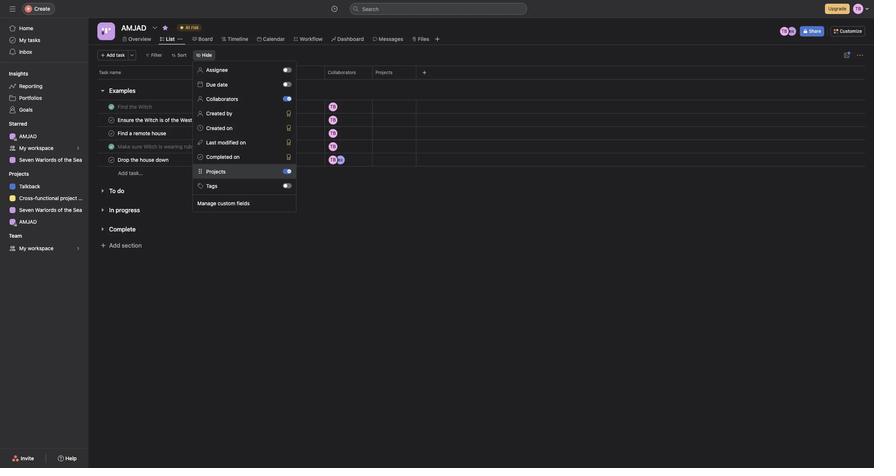 Task type: vqa. For each thing, say whether or not it's contained in the screenshot.
prominent image at the top left
no



Task type: describe. For each thing, give the bounding box(es) containing it.
to do button
[[109, 184, 124, 198]]

Make sure Witch is wearing ruby shoes text field
[[116, 143, 213, 150]]

tab actions image
[[178, 37, 182, 41]]

goals
[[19, 107, 33, 113]]

customize
[[840, 28, 862, 34]]

see details, my workspace image for second "my workspace" link from the bottom of the page
[[76, 146, 80, 151]]

linked projects for make sure witch is wearing ruby shoes cell
[[372, 140, 417, 153]]

find the witch cell
[[89, 100, 325, 114]]

functional
[[35, 195, 59, 201]]

switch for due date
[[283, 82, 292, 87]]

portfolios link
[[4, 92, 84, 104]]

examples
[[109, 87, 136, 94]]

calendar link
[[257, 35, 285, 43]]

tasks
[[28, 37, 40, 43]]

add field image
[[422, 70, 427, 75]]

completed image for "find the witch" text box
[[107, 102, 116, 111]]

1 expand task list for this section image from the top
[[100, 188, 106, 194]]

filter
[[151, 52, 162, 58]]

the for amjad
[[64, 157, 72, 163]]

hide button
[[193, 50, 215, 61]]

inbox
[[19, 49, 32, 55]]

to do
[[109, 188, 124, 194]]

save options image
[[844, 52, 850, 58]]

add collaborators image
[[361, 157, 367, 163]]

overview link
[[122, 35, 151, 43]]

customize button
[[831, 26, 866, 37]]

sea for talkback
[[73, 207, 82, 213]]

switch for assignee
[[283, 67, 292, 73]]

completed image for 'find a remote house' text box
[[107, 129, 116, 138]]

fields
[[237, 200, 250, 207]]

drop the house down cell
[[89, 153, 325, 167]]

add section button
[[97, 239, 145, 252]]

teams element
[[0, 230, 89, 256]]

due
[[206, 81, 216, 88]]

my workspace for "my workspace" link inside the teams element
[[19, 245, 53, 252]]

at risk
[[186, 25, 199, 30]]

sort
[[178, 52, 187, 58]]

create
[[34, 6, 50, 12]]

Drop the house down text field
[[116, 156, 171, 164]]

workspace inside teams element
[[28, 245, 53, 252]]

task
[[99, 70, 108, 75]]

amjad for second amjad link from the top
[[19, 219, 37, 225]]

completed image for make sure witch is wearing ruby shoes text box
[[107, 142, 116, 151]]

created for created by
[[206, 110, 225, 117]]

add for add section
[[109, 242, 120, 249]]

timeline
[[228, 36, 248, 42]]

expand task list for this section image for in progress
[[100, 207, 106, 213]]

starred button
[[0, 120, 27, 128]]

1 amjad link from the top
[[4, 131, 84, 142]]

cross-functional project plan
[[19, 195, 88, 201]]

created by
[[206, 110, 232, 117]]

messages
[[379, 36, 403, 42]]

list link
[[160, 35, 175, 43]]

section
[[122, 242, 142, 249]]

projects element
[[0, 168, 89, 230]]

completed on
[[206, 154, 240, 160]]

2 amjad link from the top
[[4, 216, 84, 228]]

my inside teams element
[[19, 245, 26, 252]]

collapse task list for this section image
[[100, 88, 106, 94]]

plan
[[78, 195, 88, 201]]

hide
[[202, 52, 212, 58]]

add task…
[[118, 170, 143, 176]]

find a remote house cell
[[89, 127, 325, 140]]

completed checkbox for drop the house down text field
[[107, 156, 116, 164]]

linked projects for find the witch cell
[[372, 100, 417, 114]]

task name
[[99, 70, 121, 75]]

collaborators inside row
[[328, 70, 356, 75]]

warlords for talkback
[[35, 207, 56, 213]]

team button
[[0, 232, 22, 240]]

on for created on
[[227, 125, 233, 131]]

more actions image
[[857, 52, 863, 58]]

on for completed on
[[234, 154, 240, 160]]

filter button
[[142, 50, 165, 61]]

linked projects for find a remote house cell
[[372, 127, 417, 140]]

help button
[[53, 452, 82, 466]]

home link
[[4, 23, 84, 34]]

projects button
[[0, 170, 29, 178]]

share button
[[800, 26, 825, 37]]

calendar
[[263, 36, 285, 42]]

cross-functional project plan link
[[4, 193, 88, 204]]

portfolios
[[19, 95, 42, 101]]

seven warlords of the sea for amjad
[[19, 157, 82, 163]]

invite
[[21, 456, 34, 462]]

starred
[[9, 121, 27, 127]]

upgrade
[[829, 6, 847, 11]]

upgrade button
[[825, 4, 850, 14]]

last
[[206, 139, 216, 146]]

files
[[418, 36, 429, 42]]

team
[[9, 233, 22, 239]]

talkback link
[[4, 181, 84, 193]]

task
[[116, 52, 125, 58]]

project
[[60, 195, 77, 201]]

at risk button
[[173, 23, 205, 33]]

insights button
[[0, 70, 28, 77]]

my inside starred element
[[19, 145, 26, 151]]

seven for amjad
[[19, 157, 34, 163]]

collaborators inside menu
[[206, 96, 238, 102]]

created on
[[206, 125, 233, 131]]

list
[[166, 36, 175, 42]]

do
[[117, 188, 124, 194]]

completed
[[206, 154, 232, 160]]

header examples tree grid
[[89, 99, 874, 180]]

board
[[198, 36, 213, 42]]

seven warlords of the sea link for talkback
[[4, 204, 84, 216]]

add a task to this section image
[[128, 188, 134, 194]]

in progress
[[109, 207, 140, 214]]

complete button
[[109, 223, 136, 236]]

see details, my workspace image for "my workspace" link inside the teams element
[[76, 246, 80, 251]]

remove from starred image
[[162, 25, 168, 31]]

projects inside checkbox item
[[206, 168, 226, 175]]

invite button
[[7, 452, 39, 466]]

share
[[809, 28, 821, 34]]

completed checkbox for make sure witch is wearing ruby shoes text box
[[107, 142, 116, 151]]

the for talkback
[[64, 207, 72, 213]]



Task type: locate. For each thing, give the bounding box(es) containing it.
1 switch from the top
[[283, 67, 292, 73]]

0 vertical spatial created
[[206, 110, 225, 117]]

tags
[[206, 183, 217, 189]]

my workspace down team
[[19, 245, 53, 252]]

ex
[[790, 28, 794, 34]]

add for add task
[[107, 52, 115, 58]]

on up projects checkbox item at the top left of the page
[[234, 154, 240, 160]]

1 vertical spatial sea
[[73, 207, 82, 213]]

0 vertical spatial amjad link
[[4, 131, 84, 142]]

0 horizontal spatial collaborators
[[206, 96, 238, 102]]

in
[[109, 207, 114, 214]]

my down team
[[19, 245, 26, 252]]

sea inside starred element
[[73, 157, 82, 163]]

1 see details, my workspace image from the top
[[76, 146, 80, 151]]

date
[[217, 81, 228, 88]]

complete
[[109, 226, 136, 233]]

add left task…
[[118, 170, 128, 176]]

add task… row
[[89, 166, 874, 180]]

add task button
[[97, 50, 128, 61]]

see details, my workspace image inside starred element
[[76, 146, 80, 151]]

my down "starred"
[[19, 145, 26, 151]]

insights element
[[0, 67, 89, 117]]

reporting link
[[4, 80, 84, 92]]

overview
[[128, 36, 151, 42]]

seven up projects dropdown button
[[19, 157, 34, 163]]

2 seven from the top
[[19, 207, 34, 213]]

switch for tags
[[283, 183, 292, 189]]

row containing task name
[[89, 66, 874, 79]]

amjad link down goals link
[[4, 131, 84, 142]]

seven warlords of the sea link
[[4, 154, 84, 166], [4, 204, 84, 216]]

home
[[19, 25, 33, 31]]

0 vertical spatial see details, my workspace image
[[76, 146, 80, 151]]

history image
[[332, 6, 338, 12]]

1 vertical spatial workspace
[[28, 245, 53, 252]]

2 workspace from the top
[[28, 245, 53, 252]]

0 vertical spatial seven
[[19, 157, 34, 163]]

my workspace inside teams element
[[19, 245, 53, 252]]

projects checkbox item
[[193, 164, 296, 179]]

2 see details, my workspace image from the top
[[76, 246, 80, 251]]

on down by
[[227, 125, 233, 131]]

amjad for 2nd amjad link from the bottom
[[19, 133, 37, 139]]

1 my workspace link from the top
[[4, 142, 84, 154]]

add task
[[107, 52, 125, 58]]

completed image
[[107, 102, 116, 111], [107, 116, 116, 125], [107, 129, 116, 138], [107, 142, 116, 151]]

seven inside projects element
[[19, 207, 34, 213]]

to
[[109, 188, 116, 194]]

due date
[[206, 81, 228, 88]]

0 horizontal spatial projects
[[9, 171, 29, 177]]

manage
[[197, 200, 216, 207]]

2 completed image from the top
[[107, 116, 116, 125]]

warlords inside projects element
[[35, 207, 56, 213]]

1 amjad from the top
[[19, 133, 37, 139]]

my workspace link inside teams element
[[4, 243, 84, 255]]

add tab image
[[435, 36, 441, 42]]

1 completed checkbox from the top
[[107, 116, 116, 125]]

add left task
[[107, 52, 115, 58]]

sea
[[73, 157, 82, 163], [73, 207, 82, 213]]

my tasks link
[[4, 34, 84, 46]]

completed checkbox for ensure the witch is of the west text box
[[107, 116, 116, 125]]

the inside projects element
[[64, 207, 72, 213]]

2 horizontal spatial on
[[240, 139, 246, 146]]

ensure the witch is of the west cell
[[89, 113, 325, 127]]

1 sea from the top
[[73, 157, 82, 163]]

warlords for amjad
[[35, 157, 56, 163]]

examples button
[[109, 84, 136, 97]]

collaborators down dashboard link on the top left of page
[[328, 70, 356, 75]]

1 vertical spatial collaborators
[[206, 96, 238, 102]]

projects inside row
[[376, 70, 393, 75]]

1 created from the top
[[206, 110, 225, 117]]

more actions image
[[130, 53, 134, 58]]

projects inside dropdown button
[[9, 171, 29, 177]]

talkback
[[19, 183, 40, 190]]

4 completed image from the top
[[107, 142, 116, 151]]

2 my workspace link from the top
[[4, 243, 84, 255]]

1 vertical spatial my workspace
[[19, 245, 53, 252]]

warlords inside starred element
[[35, 157, 56, 163]]

2 seven warlords of the sea link from the top
[[4, 204, 84, 216]]

global element
[[0, 18, 89, 62]]

amjad
[[19, 133, 37, 139], [19, 219, 37, 225]]

1 warlords from the top
[[35, 157, 56, 163]]

2 sea from the top
[[73, 207, 82, 213]]

task…
[[129, 170, 143, 176]]

sea down plan
[[73, 207, 82, 213]]

my workspace inside starred element
[[19, 145, 53, 151]]

add task… button
[[118, 169, 143, 177]]

on
[[227, 125, 233, 131], [240, 139, 246, 146], [234, 154, 240, 160]]

0 vertical spatial warlords
[[35, 157, 56, 163]]

2 amjad from the top
[[19, 219, 37, 225]]

2 of from the top
[[58, 207, 63, 213]]

0 vertical spatial amjad
[[19, 133, 37, 139]]

1 vertical spatial see details, my workspace image
[[76, 246, 80, 251]]

my workspace
[[19, 145, 53, 151], [19, 245, 53, 252]]

1 horizontal spatial projects
[[206, 168, 226, 175]]

show options image
[[152, 25, 158, 31]]

0 vertical spatial my workspace link
[[4, 142, 84, 154]]

goals link
[[4, 104, 84, 116]]

my workspace link
[[4, 142, 84, 154], [4, 243, 84, 255]]

menu
[[193, 61, 296, 212]]

create button
[[22, 3, 55, 15]]

0 vertical spatial add
[[107, 52, 115, 58]]

1 horizontal spatial on
[[234, 154, 240, 160]]

add inside add task… 'button'
[[118, 170, 128, 176]]

sort button
[[168, 50, 190, 61]]

4 switch from the top
[[283, 169, 292, 174]]

0 vertical spatial collaborators
[[328, 70, 356, 75]]

1 workspace from the top
[[28, 145, 53, 151]]

the up talkback link
[[64, 157, 72, 163]]

dashboard
[[337, 36, 364, 42]]

my workspace for second "my workspace" link from the bottom of the page
[[19, 145, 53, 151]]

2 vertical spatial expand task list for this section image
[[100, 227, 106, 232]]

of up talkback link
[[58, 157, 63, 163]]

1 vertical spatial on
[[240, 139, 246, 146]]

1 vertical spatial my workspace link
[[4, 243, 84, 255]]

warlords down cross-functional project plan link
[[35, 207, 56, 213]]

custom
[[218, 200, 235, 207]]

warlords
[[35, 157, 56, 163], [35, 207, 56, 213]]

expand task list for this section image left to
[[100, 188, 106, 194]]

seven inside starred element
[[19, 157, 34, 163]]

created left by
[[206, 110, 225, 117]]

1 seven warlords of the sea from the top
[[19, 157, 82, 163]]

amjad inside projects element
[[19, 219, 37, 225]]

of for talkback
[[58, 207, 63, 213]]

sea for amjad
[[73, 157, 82, 163]]

2 vertical spatial on
[[234, 154, 240, 160]]

tb
[[782, 28, 788, 34]]

completed image for ensure the witch is of the west text box
[[107, 116, 116, 125]]

1 vertical spatial expand task list for this section image
[[100, 207, 106, 213]]

0 vertical spatial the
[[64, 157, 72, 163]]

last modified on
[[206, 139, 246, 146]]

starred element
[[0, 117, 89, 168]]

amjad down "starred"
[[19, 133, 37, 139]]

1 the from the top
[[64, 157, 72, 163]]

projects up talkback
[[9, 171, 29, 177]]

switch
[[283, 67, 292, 73], [283, 82, 292, 87], [283, 96, 292, 102], [283, 169, 292, 174], [283, 183, 292, 189]]

amjad inside starred element
[[19, 133, 37, 139]]

insights
[[9, 70, 28, 77]]

seven warlords of the sea inside projects element
[[19, 207, 82, 213]]

my tasks
[[19, 37, 40, 43]]

1 seven from the top
[[19, 157, 34, 163]]

1 vertical spatial seven warlords of the sea link
[[4, 204, 84, 216]]

expand task list for this section image for complete
[[100, 227, 106, 232]]

0 vertical spatial my
[[19, 37, 26, 43]]

sea inside projects element
[[73, 207, 82, 213]]

add section
[[109, 242, 142, 249]]

by
[[227, 110, 232, 117]]

0 vertical spatial of
[[58, 157, 63, 163]]

dashboard link
[[332, 35, 364, 43]]

0 horizontal spatial on
[[227, 125, 233, 131]]

board link
[[193, 35, 213, 43]]

in progress button
[[109, 204, 140, 217]]

1 vertical spatial created
[[206, 125, 225, 131]]

1 completed image from the top
[[107, 102, 116, 111]]

completed image
[[107, 156, 116, 164]]

None text field
[[120, 21, 148, 34]]

seven down cross-
[[19, 207, 34, 213]]

hide sidebar image
[[10, 6, 15, 12]]

0 vertical spatial on
[[227, 125, 233, 131]]

of inside starred element
[[58, 157, 63, 163]]

1 vertical spatial add
[[118, 170, 128, 176]]

completed checkbox inside ensure the witch is of the west "cell"
[[107, 116, 116, 125]]

messages link
[[373, 35, 403, 43]]

1 vertical spatial my
[[19, 145, 26, 151]]

the inside starred element
[[64, 157, 72, 163]]

2 vertical spatial add
[[109, 242, 120, 249]]

the
[[64, 157, 72, 163], [64, 207, 72, 213]]

seven
[[19, 157, 34, 163], [19, 207, 34, 213]]

1 vertical spatial warlords
[[35, 207, 56, 213]]

1 vertical spatial of
[[58, 207, 63, 213]]

Find a remote house text field
[[116, 130, 168, 137]]

5 switch from the top
[[283, 183, 292, 189]]

completed checkbox inside drop the house down cell
[[107, 156, 116, 164]]

1 seven warlords of the sea link from the top
[[4, 154, 84, 166]]

add
[[107, 52, 115, 58], [118, 170, 128, 176], [109, 242, 120, 249]]

2 created from the top
[[206, 125, 225, 131]]

amjad up team
[[19, 219, 37, 225]]

seven warlords of the sea for talkback
[[19, 207, 82, 213]]

0 vertical spatial seven warlords of the sea
[[19, 157, 82, 163]]

1 my workspace from the top
[[19, 145, 53, 151]]

created for created on
[[206, 125, 225, 131]]

cross-
[[19, 195, 35, 201]]

board image
[[102, 27, 111, 36]]

Find the Witch text field
[[116, 103, 154, 111]]

1 vertical spatial seven
[[19, 207, 34, 213]]

3 completed image from the top
[[107, 129, 116, 138]]

row
[[89, 66, 874, 79], [97, 79, 866, 80], [89, 99, 874, 114], [89, 113, 874, 127], [89, 126, 874, 141], [89, 139, 874, 154], [89, 153, 874, 167]]

1 of from the top
[[58, 157, 63, 163]]

warlords up talkback link
[[35, 157, 56, 163]]

make sure witch is wearing ruby shoes cell
[[89, 140, 325, 153]]

2 vertical spatial my
[[19, 245, 26, 252]]

0 vertical spatial my workspace
[[19, 145, 53, 151]]

the down project
[[64, 207, 72, 213]]

manage custom fields
[[197, 200, 250, 207]]

timeline link
[[222, 35, 248, 43]]

add for add task…
[[118, 170, 128, 176]]

seven warlords of the sea link for amjad
[[4, 154, 84, 166]]

created
[[206, 110, 225, 117], [206, 125, 225, 131]]

seven warlords of the sea
[[19, 157, 82, 163], [19, 207, 82, 213]]

projects down messages link on the left top
[[376, 70, 393, 75]]

workflow
[[300, 36, 323, 42]]

1 my from the top
[[19, 37, 26, 43]]

projects down drop the house down cell
[[206, 168, 226, 175]]

4 completed checkbox from the top
[[107, 156, 116, 164]]

expand task list for this section image
[[100, 188, 106, 194], [100, 207, 106, 213], [100, 227, 106, 232]]

1 vertical spatial amjad link
[[4, 216, 84, 228]]

completed image inside find the witch cell
[[107, 102, 116, 111]]

of
[[58, 157, 63, 163], [58, 207, 63, 213]]

reporting
[[19, 83, 42, 89]]

2 completed checkbox from the top
[[107, 129, 116, 138]]

3 my from the top
[[19, 245, 26, 252]]

Completed checkbox
[[107, 102, 116, 111]]

switch inside projects checkbox item
[[283, 169, 292, 174]]

seven warlords of the sea inside starred element
[[19, 157, 82, 163]]

1 vertical spatial amjad
[[19, 219, 37, 225]]

0 vertical spatial seven warlords of the sea link
[[4, 154, 84, 166]]

completed image inside make sure witch is wearing ruby shoes cell
[[107, 142, 116, 151]]

see details, my workspace image
[[76, 146, 80, 151], [76, 246, 80, 251]]

seven for talkback
[[19, 207, 34, 213]]

completed checkbox for 'find a remote house' text box
[[107, 129, 116, 138]]

workspace
[[28, 145, 53, 151], [28, 245, 53, 252]]

0 vertical spatial sea
[[73, 157, 82, 163]]

2 warlords from the top
[[35, 207, 56, 213]]

1 vertical spatial the
[[64, 207, 72, 213]]

seven warlords of the sea down cross-functional project plan
[[19, 207, 82, 213]]

assignee
[[206, 67, 228, 73]]

3 completed checkbox from the top
[[107, 142, 116, 151]]

completed image inside ensure the witch is of the west "cell"
[[107, 116, 116, 125]]

switch for projects
[[283, 169, 292, 174]]

add inside add task button
[[107, 52, 115, 58]]

seven warlords of the sea up talkback link
[[19, 157, 82, 163]]

expand task list for this section image left 'complete'
[[100, 227, 106, 232]]

sea left completed image on the left
[[73, 157, 82, 163]]

3 switch from the top
[[283, 96, 292, 102]]

my workspace down "starred"
[[19, 145, 53, 151]]

Ensure the Witch is of the West text field
[[116, 116, 195, 124]]

see details, my workspace image inside teams element
[[76, 246, 80, 251]]

of for amjad
[[58, 157, 63, 163]]

modified
[[218, 139, 239, 146]]

expand task list for this section image left the in
[[100, 207, 106, 213]]

1 vertical spatial seven warlords of the sea
[[19, 207, 82, 213]]

at
[[186, 25, 190, 30]]

seven warlords of the sea link inside starred element
[[4, 154, 84, 166]]

created down created by
[[206, 125, 225, 131]]

completed checkbox inside make sure witch is wearing ruby shoes cell
[[107, 142, 116, 151]]

2 expand task list for this section image from the top
[[100, 207, 106, 213]]

seven warlords of the sea link up talkback link
[[4, 154, 84, 166]]

name
[[110, 70, 121, 75]]

2 my from the top
[[19, 145, 26, 151]]

my left tasks
[[19, 37, 26, 43]]

my workspace link down team
[[4, 243, 84, 255]]

Completed checkbox
[[107, 116, 116, 125], [107, 129, 116, 138], [107, 142, 116, 151], [107, 156, 116, 164]]

1 horizontal spatial collaborators
[[328, 70, 356, 75]]

add left section
[[109, 242, 120, 249]]

switch for collaborators
[[283, 96, 292, 102]]

completed image inside the find a remote house cell
[[107, 129, 116, 138]]

2 seven warlords of the sea from the top
[[19, 207, 82, 213]]

add collaborators image
[[361, 117, 367, 123]]

seven warlords of the sea link down functional
[[4, 204, 84, 216]]

completed checkbox inside the find a remote house cell
[[107, 129, 116, 138]]

collaborators down date
[[206, 96, 238, 102]]

menu containing assignee
[[193, 61, 296, 212]]

risk
[[191, 25, 199, 30]]

2 horizontal spatial projects
[[376, 70, 393, 75]]

workflow link
[[294, 35, 323, 43]]

on right modified
[[240, 139, 246, 146]]

projects
[[376, 70, 393, 75], [206, 168, 226, 175], [9, 171, 29, 177]]

my inside my tasks link
[[19, 37, 26, 43]]

add inside add section button
[[109, 242, 120, 249]]

Search tasks, projects, and more text field
[[350, 3, 527, 15]]

of inside projects element
[[58, 207, 63, 213]]

2 switch from the top
[[283, 82, 292, 87]]

inbox link
[[4, 46, 84, 58]]

my workspace link down "starred"
[[4, 142, 84, 154]]

workspace inside starred element
[[28, 145, 53, 151]]

2 the from the top
[[64, 207, 72, 213]]

2 my workspace from the top
[[19, 245, 53, 252]]

3 expand task list for this section image from the top
[[100, 227, 106, 232]]

of down cross-functional project plan
[[58, 207, 63, 213]]

collaborators
[[328, 70, 356, 75], [206, 96, 238, 102]]

amjad link up teams element
[[4, 216, 84, 228]]

help
[[65, 456, 77, 462]]

0 vertical spatial workspace
[[28, 145, 53, 151]]

0 vertical spatial expand task list for this section image
[[100, 188, 106, 194]]



